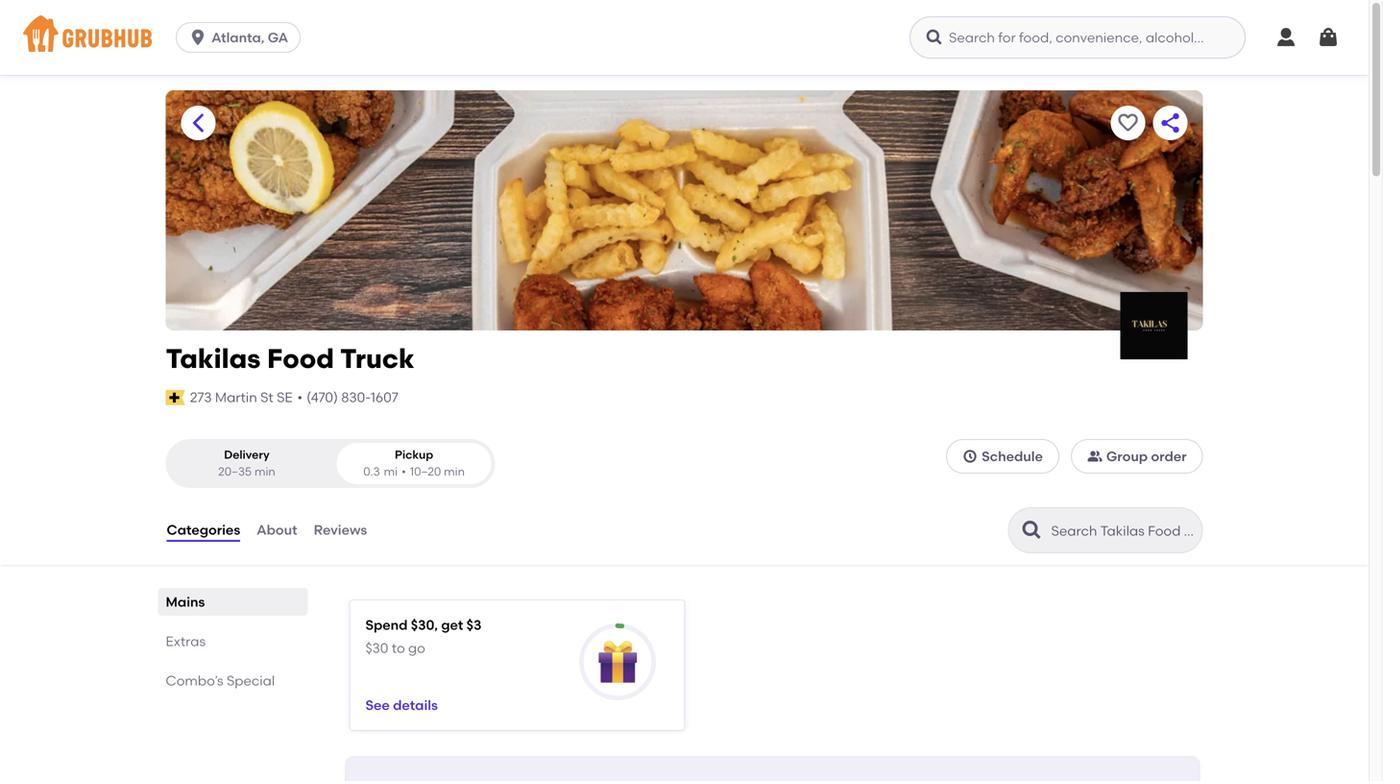 Task type: describe. For each thing, give the bounding box(es) containing it.
truck
[[340, 342, 415, 375]]

• (470) 830-1607
[[297, 389, 398, 406]]

0 vertical spatial •
[[297, 389, 303, 406]]

option group containing delivery 20–35 min
[[166, 439, 495, 488]]

$3
[[467, 617, 482, 633]]

st
[[260, 389, 274, 406]]

273 martin st se
[[190, 389, 293, 406]]

special
[[227, 672, 275, 689]]

save this restaurant button
[[1111, 106, 1146, 140]]

mi
[[384, 464, 398, 478]]

reward icon image
[[597, 641, 639, 683]]

atlanta, ga
[[211, 29, 288, 46]]

atlanta, ga button
[[176, 22, 308, 53]]

to
[[392, 640, 405, 656]]

atlanta,
[[211, 29, 265, 46]]

see
[[366, 697, 390, 714]]

spend $30, get $3 $30 to go
[[366, 617, 482, 656]]

main navigation navigation
[[0, 0, 1369, 75]]

1 svg image from the left
[[1275, 26, 1298, 49]]

group order
[[1107, 448, 1187, 464]]

get
[[441, 617, 463, 633]]

Search for food, convenience, alcohol... search field
[[910, 16, 1246, 59]]

mains
[[166, 593, 205, 610]]

see details
[[366, 697, 438, 714]]

ga
[[268, 29, 288, 46]]

0.3
[[363, 464, 380, 478]]

min inside the pickup 0.3 mi • 10–20 min
[[444, 464, 465, 478]]

combo's special
[[166, 672, 275, 689]]

min inside delivery 20–35 min
[[255, 464, 275, 478]]

martin
[[215, 389, 257, 406]]

830-
[[341, 389, 371, 406]]

273
[[190, 389, 212, 406]]

takilas
[[166, 342, 261, 375]]

(470)
[[307, 389, 338, 406]]

schedule button
[[946, 439, 1059, 474]]

about
[[257, 522, 297, 538]]

delivery
[[224, 448, 270, 462]]

categories button
[[166, 495, 241, 565]]

schedule
[[982, 448, 1043, 464]]

2 svg image from the left
[[1317, 26, 1340, 49]]

Search Takilas Food Truck search field
[[1050, 521, 1196, 540]]

caret left icon image
[[187, 111, 210, 134]]

takilas food truck
[[166, 342, 415, 375]]

10–20
[[410, 464, 441, 478]]

share icon image
[[1159, 111, 1182, 134]]



Task type: vqa. For each thing, say whether or not it's contained in the screenshot.
what's on it: large bun (5"), large beef patty (5") (2), tomato (regular), lettuce (regular), pickles (regular), diced onions (regular), mustard (regular)
no



Task type: locate. For each thing, give the bounding box(es) containing it.
pickup 0.3 mi • 10–20 min
[[363, 448, 465, 478]]

1 min from the left
[[255, 464, 275, 478]]

details
[[393, 697, 438, 714]]

1 horizontal spatial svg image
[[925, 28, 944, 47]]

svg image inside atlanta, ga button
[[188, 28, 208, 47]]

categories
[[167, 522, 240, 538]]

svg image inside schedule button
[[963, 449, 978, 464]]

svg image
[[188, 28, 208, 47], [925, 28, 944, 47], [963, 449, 978, 464]]

food
[[267, 342, 334, 375]]

svg image
[[1275, 26, 1298, 49], [1317, 26, 1340, 49]]

about button
[[256, 495, 298, 565]]

combo's
[[166, 672, 223, 689]]

1 horizontal spatial svg image
[[1317, 26, 1340, 49]]

20–35
[[218, 464, 252, 478]]

reviews button
[[313, 495, 368, 565]]

• inside the pickup 0.3 mi • 10–20 min
[[402, 464, 406, 478]]

1 horizontal spatial •
[[402, 464, 406, 478]]

option group
[[166, 439, 495, 488]]

se
[[277, 389, 293, 406]]

group order button
[[1071, 439, 1203, 474]]

1 vertical spatial •
[[402, 464, 406, 478]]

save this restaurant image
[[1117, 111, 1140, 134]]

273 martin st se button
[[189, 387, 294, 408]]

spend
[[366, 617, 408, 633]]

takilas food truck logo image
[[1121, 292, 1188, 359]]

$30,
[[411, 617, 438, 633]]

min down delivery
[[255, 464, 275, 478]]

• right mi
[[402, 464, 406, 478]]

order
[[1151, 448, 1187, 464]]

reviews
[[314, 522, 367, 538]]

2 horizontal spatial svg image
[[963, 449, 978, 464]]

1607
[[371, 389, 398, 406]]

extras
[[166, 633, 206, 649]]

delivery 20–35 min
[[218, 448, 275, 478]]

0 horizontal spatial svg image
[[188, 28, 208, 47]]

• right se
[[297, 389, 303, 406]]

0 horizontal spatial min
[[255, 464, 275, 478]]

min right 10–20
[[444, 464, 465, 478]]

2 min from the left
[[444, 464, 465, 478]]

subscription pass image
[[166, 390, 185, 405]]

svg image for schedule
[[963, 449, 978, 464]]

group
[[1107, 448, 1148, 464]]

(470) 830-1607 button
[[307, 388, 398, 407]]

go
[[408, 640, 425, 656]]

svg image for atlanta, ga
[[188, 28, 208, 47]]

search icon image
[[1021, 519, 1044, 542]]

min
[[255, 464, 275, 478], [444, 464, 465, 478]]

1 horizontal spatial min
[[444, 464, 465, 478]]

$30
[[366, 640, 388, 656]]

0 horizontal spatial svg image
[[1275, 26, 1298, 49]]

•
[[297, 389, 303, 406], [402, 464, 406, 478]]

people icon image
[[1087, 449, 1103, 464]]

see details button
[[366, 688, 438, 723]]

0 horizontal spatial •
[[297, 389, 303, 406]]

pickup
[[395, 448, 433, 462]]



